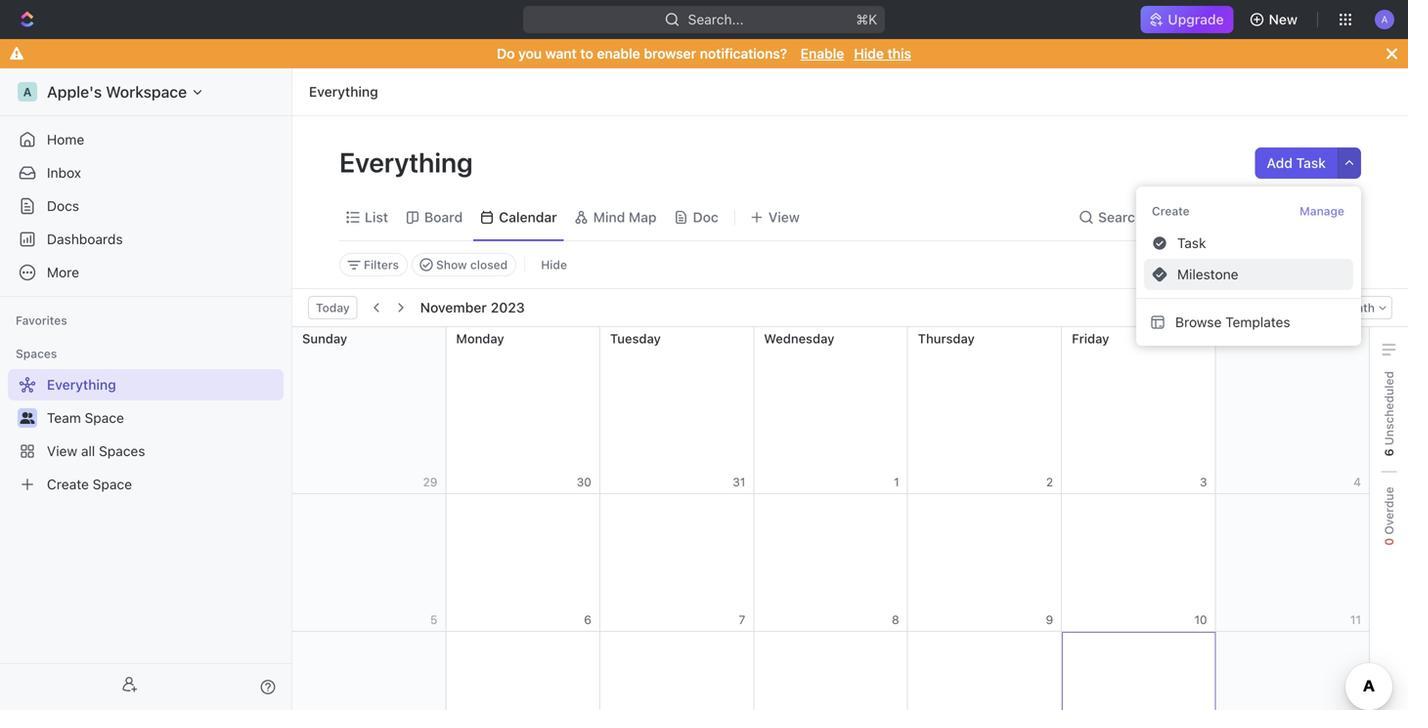 Task type: vqa. For each thing, say whether or not it's contained in the screenshot.
Scope
no



Task type: locate. For each thing, give the bounding box(es) containing it.
browser
[[644, 45, 696, 62]]

browse
[[1176, 314, 1222, 331]]

milestone button
[[1144, 259, 1354, 290]]

everything
[[309, 84, 378, 100], [339, 146, 479, 178]]

⌘k
[[856, 11, 877, 27]]

task down hide dropdown button at the top
[[1177, 235, 1206, 251]]

hide down calendar
[[541, 258, 567, 272]]

tree
[[8, 370, 284, 501]]

0 horizontal spatial hide
[[541, 258, 567, 272]]

show closed
[[436, 258, 508, 272]]

task
[[1296, 155, 1326, 171], [1177, 235, 1206, 251]]

board link
[[421, 204, 463, 231]]

do you want to enable browser notifications? enable hide this
[[497, 45, 911, 62]]

sunday
[[302, 332, 347, 346]]

hide inside hide button
[[541, 258, 567, 272]]

list link
[[361, 204, 388, 231]]

grid containing sunday
[[291, 328, 1370, 711]]

hide left this
[[854, 45, 884, 62]]

wednesday
[[764, 332, 835, 346]]

board
[[424, 209, 463, 225]]

notifications?
[[700, 45, 787, 62]]

2 vertical spatial hide
[[541, 258, 567, 272]]

hide inside hide dropdown button
[[1177, 209, 1207, 225]]

1 vertical spatial hide
[[1177, 209, 1207, 225]]

docs
[[47, 198, 79, 214]]

overdue
[[1382, 487, 1396, 539]]

task inside "button"
[[1177, 235, 1206, 251]]

hide
[[854, 45, 884, 62], [1177, 209, 1207, 225], [541, 258, 567, 272]]

3 row from the top
[[292, 633, 1370, 711]]

mind
[[593, 209, 625, 225]]

task button
[[1144, 228, 1354, 259]]

dashboards
[[47, 231, 123, 247]]

browse templates
[[1176, 314, 1291, 331]]

monday
[[456, 332, 504, 346]]

upgrade link
[[1141, 6, 1234, 33]]

docs link
[[8, 191, 284, 222]]

doc link
[[689, 204, 719, 231]]

0 vertical spatial task
[[1296, 155, 1326, 171]]

show
[[436, 258, 467, 272]]

add task
[[1267, 155, 1326, 171]]

1 vertical spatial everything
[[339, 146, 479, 178]]

milestone
[[1177, 266, 1239, 283]]

upgrade
[[1168, 11, 1224, 27]]

thursday
[[918, 332, 975, 346]]

1 horizontal spatial hide
[[854, 45, 884, 62]]

templates
[[1226, 314, 1291, 331]]

row
[[292, 328, 1370, 495], [292, 495, 1370, 633], [292, 633, 1370, 711]]

add
[[1267, 155, 1293, 171]]

2 horizontal spatial hide
[[1177, 209, 1207, 225]]

1 horizontal spatial task
[[1296, 155, 1326, 171]]

favorites button
[[8, 309, 75, 333]]

0 horizontal spatial task
[[1177, 235, 1206, 251]]

grid
[[291, 328, 1370, 711]]

1 vertical spatial task
[[1177, 235, 1206, 251]]

this
[[888, 45, 911, 62]]

doc
[[693, 209, 719, 225]]

today button
[[308, 296, 358, 320]]

task right add
[[1296, 155, 1326, 171]]

home link
[[8, 124, 284, 155]]

enable
[[597, 45, 640, 62]]

hide up milestone at the right of the page
[[1177, 209, 1207, 225]]

add task button
[[1255, 148, 1338, 179]]

to
[[580, 45, 593, 62]]

closed
[[470, 258, 508, 272]]

dashboards link
[[8, 224, 284, 255]]

search button
[[1073, 204, 1149, 231]]



Task type: describe. For each thing, give the bounding box(es) containing it.
new
[[1269, 11, 1298, 27]]

enable
[[801, 45, 844, 62]]

search
[[1098, 209, 1143, 225]]

unscheduled
[[1382, 372, 1396, 449]]

0 vertical spatial hide
[[854, 45, 884, 62]]

0 vertical spatial everything
[[309, 84, 378, 100]]

map
[[629, 209, 657, 225]]

mind map link
[[589, 204, 657, 231]]

manage
[[1300, 204, 1345, 218]]

favorites
[[16, 314, 67, 328]]

calendar
[[499, 209, 557, 225]]

sidebar navigation
[[0, 68, 292, 711]]

calendar link
[[495, 204, 557, 231]]

search...
[[688, 11, 744, 27]]

spaces
[[16, 347, 57, 361]]

customize
[[1242, 209, 1310, 225]]

tuesday
[[610, 332, 661, 346]]

new button
[[1242, 4, 1310, 35]]

Search tasks... text field
[[1165, 250, 1360, 280]]

6
[[1382, 449, 1396, 457]]

tree inside sidebar navigation
[[8, 370, 284, 501]]

hide button
[[533, 253, 575, 277]]

everything link
[[304, 80, 383, 104]]

inbox link
[[8, 157, 284, 189]]

inbox
[[47, 165, 81, 181]]

manage button
[[1299, 202, 1346, 220]]

mind map
[[593, 209, 657, 225]]

show closed button
[[412, 253, 517, 277]]

friday
[[1072, 332, 1109, 346]]

0
[[1382, 539, 1396, 546]]

2 row from the top
[[292, 495, 1370, 633]]

browse templates button
[[1144, 307, 1354, 338]]

1 row from the top
[[292, 328, 1370, 495]]

saturday
[[1226, 332, 1280, 346]]

want
[[545, 45, 577, 62]]

do
[[497, 45, 515, 62]]

home
[[47, 132, 84, 148]]

create
[[1152, 204, 1190, 218]]

you
[[518, 45, 542, 62]]

hide button
[[1153, 204, 1213, 231]]

list
[[365, 209, 388, 225]]

today
[[316, 301, 350, 315]]

task inside "button"
[[1296, 155, 1326, 171]]

customize button
[[1216, 204, 1316, 231]]



